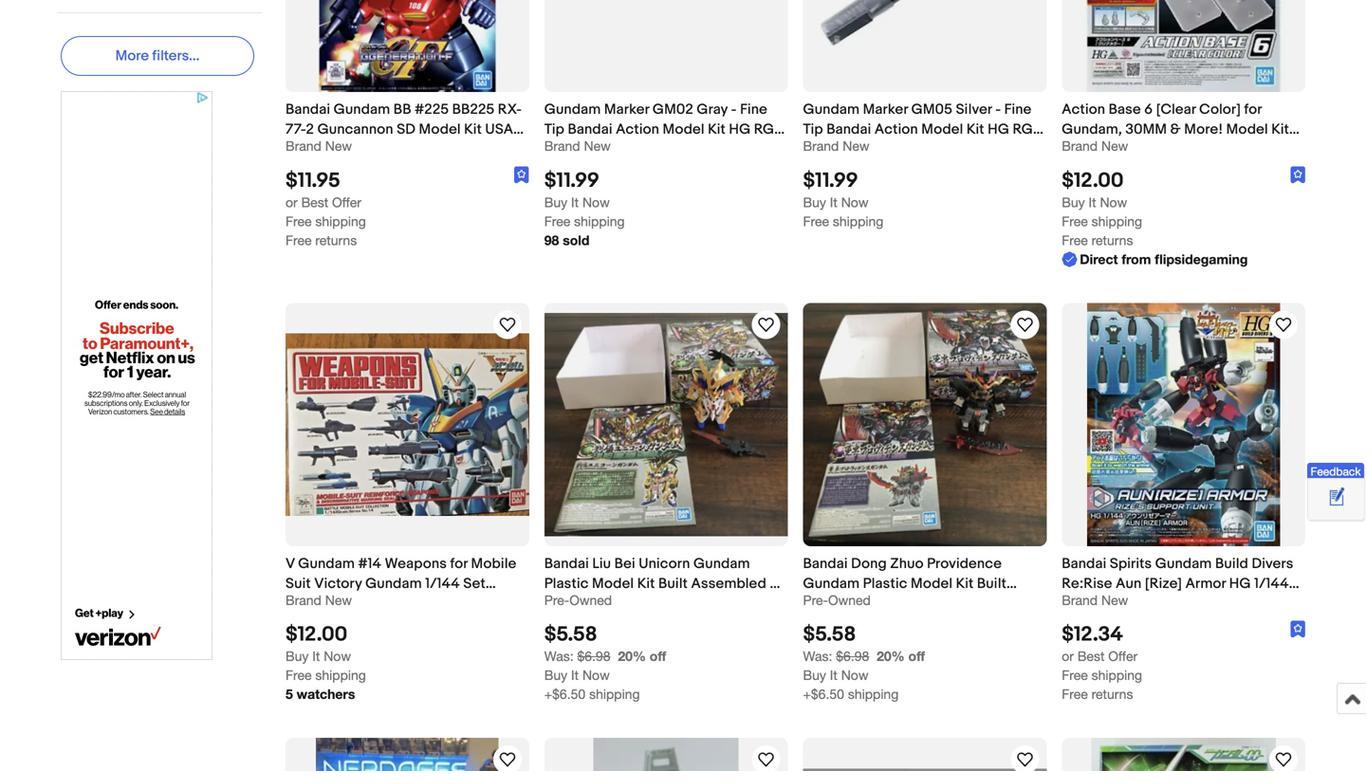 Task type: vqa. For each thing, say whether or not it's contained in the screenshot.
the sold
yes



Task type: locate. For each thing, give the bounding box(es) containing it.
more filters...
[[115, 47, 200, 65]]

2 horizontal spatial action
[[1062, 101, 1106, 118]]

1 pg from the left
[[571, 141, 592, 158]]

kit down providence
[[956, 576, 974, 593]]

2 tip from the left
[[803, 121, 823, 138]]

pg up $11.99 buy it now free shipping 98 sold
[[571, 141, 592, 158]]

kit inside bandai liu bei unicorn gundam plastic model kit built assembled 01 5056753
[[637, 576, 655, 593]]

owned down liu
[[570, 593, 612, 608]]

now
[[583, 194, 610, 210], [841, 194, 869, 210], [1100, 194, 1128, 210], [324, 649, 351, 664], [583, 668, 610, 683], [841, 668, 869, 683]]

brand for action base 6 [clear color] for gundam, 30mm & more! model kit bandai hobby
[[1062, 138, 1098, 154]]

gundam down the dong
[[803, 576, 860, 593]]

1 mg from the left
[[544, 141, 568, 158]]

0 vertical spatial or
[[286, 194, 298, 210]]

kit inside bandai dong zhuo providence gundam plastic model kit built assembled 06 5056770
[[956, 576, 974, 593]]

marker left gm05
[[863, 101, 908, 118]]

2 horizontal spatial hg
[[1230, 576, 1251, 593]]

1 built from the left
[[659, 576, 688, 593]]

1 horizontal spatial pre-
[[803, 593, 828, 608]]

marker inside gundam marker gm02 gray - fine tip bandai action model kit hg rg mg pg
[[604, 101, 649, 118]]

$5.58 down the dong
[[803, 623, 856, 647]]

armor
[[1186, 576, 1226, 593]]

plastic for liu
[[544, 576, 589, 593]]

2 marker from the left
[[863, 101, 908, 118]]

1 horizontal spatial $5.58
[[803, 623, 856, 647]]

2 $5.58 from the left
[[803, 623, 856, 647]]

marker for gm02
[[604, 101, 649, 118]]

0 horizontal spatial hg
[[729, 121, 751, 138]]

1 horizontal spatial was:
[[803, 649, 833, 664]]

buy inside $11.99 buy it now free shipping
[[803, 194, 826, 210]]

1 horizontal spatial best
[[1078, 649, 1105, 664]]

watch bandai spirits gundam sdw heroes arsene gundam x sd model kit image
[[1014, 749, 1036, 772]]

2 plastic from the left
[[863, 576, 908, 593]]

1 was: from the left
[[544, 649, 574, 664]]

1 horizontal spatial for
[[1245, 101, 1262, 118]]

1 horizontal spatial pg
[[830, 141, 851, 158]]

offer down the $12.34
[[1109, 649, 1138, 664]]

0 horizontal spatial was:
[[544, 649, 574, 664]]

new up $11.99 buy it now free shipping
[[843, 138, 870, 154]]

built down unicorn
[[659, 576, 688, 593]]

1 vertical spatial or
[[1062, 649, 1074, 664]]

1 vertical spatial for
[[450, 556, 468, 573]]

0 horizontal spatial 20%
[[618, 649, 646, 664]]

returns for $11.95
[[315, 232, 357, 248]]

#225
[[415, 101, 449, 118]]

was: for bandai liu bei unicorn gundam plastic model kit built assembled 01 5056753
[[544, 649, 574, 664]]

bandai down the suit on the left bottom of page
[[286, 595, 330, 613]]

- right gray
[[731, 101, 737, 118]]

- right silver
[[996, 101, 1001, 118]]

$11.99 inside $11.99 buy it now free shipping 98 sold
[[544, 168, 600, 193]]

$6.98 for 5056753
[[577, 649, 611, 664]]

new for gm05
[[843, 138, 870, 154]]

1 horizontal spatial action
[[875, 121, 918, 138]]

hg inside bandai spirits gundam build divers re:rise aun [rize] armor hg 1/144 model kit
[[1230, 576, 1251, 593]]

0 vertical spatial for
[[1245, 101, 1262, 118]]

$6.98 down bandai dong zhuo providence gundam plastic model kit built assembled 06 5056770
[[836, 649, 870, 664]]

1 owned from the left
[[570, 593, 612, 608]]

built inside bandai dong zhuo providence gundam plastic model kit built assembled 06 5056770
[[977, 576, 1007, 593]]

for
[[1245, 101, 1262, 118], [450, 556, 468, 573]]

gundam marker gm05 silver - fine tip bandai action model kit hg rg mg pg heading
[[803, 101, 1044, 158]]

1 horizontal spatial built
[[977, 576, 1007, 593]]

None text field
[[803, 649, 870, 664]]

returns down the $12.34
[[1092, 687, 1133, 702]]

more!
[[1185, 121, 1223, 138]]

built
[[659, 576, 688, 593], [977, 576, 1007, 593]]

mg inside gundam marker gm05 silver - fine tip bandai action model kit hg rg mg pg
[[803, 141, 827, 158]]

kit down the bb225
[[464, 121, 482, 138]]

new for #14
[[325, 593, 352, 608]]

marker
[[604, 101, 649, 118], [863, 101, 908, 118]]

tip for gundam marker gm02 gray - fine tip bandai action model kit hg rg mg pg
[[544, 121, 565, 138]]

gundam up $11.99 buy it now free shipping
[[803, 101, 860, 118]]

or best offer free shipping free returns down the $12.34
[[1062, 649, 1143, 702]]

1 horizontal spatial tip
[[803, 121, 823, 138]]

action
[[1062, 101, 1106, 118], [616, 121, 660, 138], [875, 121, 918, 138]]

action up gundam,
[[1062, 101, 1106, 118]]

pre-owned down liu
[[544, 593, 612, 608]]

rg for gundam marker gm02 gray - fine tip bandai action model kit hg rg mg pg
[[754, 121, 775, 138]]

0 horizontal spatial 1/144
[[425, 576, 460, 593]]

1 marker from the left
[[604, 101, 649, 118]]

seller
[[286, 141, 324, 158]]

1 horizontal spatial +$6.50
[[803, 687, 845, 702]]

new up $11.99 buy it now free shipping 98 sold
[[584, 138, 611, 154]]

1 horizontal spatial off
[[909, 649, 925, 664]]

brand new for action base 6 [clear color] for gundam, 30mm & more! model kit bandai hobby
[[1062, 138, 1129, 154]]

brand right the usa
[[544, 138, 580, 154]]

gundam right unicorn
[[694, 556, 750, 573]]

brand down "v"
[[286, 593, 322, 608]]

model inside bandai liu bei unicorn gundam plastic model kit built assembled 01 5056753
[[592, 576, 634, 593]]

$12.00 down the suit on the left bottom of page
[[286, 623, 348, 647]]

1 rg from the left
[[754, 121, 775, 138]]

plastic inside bandai liu bei unicorn gundam plastic model kit built assembled 01 5056753
[[544, 576, 589, 593]]

1 tip from the left
[[544, 121, 565, 138]]

buy
[[544, 194, 568, 210], [803, 194, 826, 210], [1062, 194, 1085, 210], [286, 649, 309, 664], [544, 668, 568, 683], [803, 668, 826, 683]]

returns
[[315, 232, 357, 248], [1092, 232, 1133, 248], [1092, 687, 1133, 702]]

- for gray
[[731, 101, 737, 118]]

new right 2
[[325, 138, 352, 154]]

0 horizontal spatial assembled
[[691, 576, 767, 593]]

hg inside gundam marker gm02 gray - fine tip bandai action model kit hg rg mg pg
[[729, 121, 751, 138]]

action base 6 [clear color] for gundam, 30mm & more! model kit bandai hobby heading
[[1062, 101, 1300, 158]]

pre-owned down the dong
[[803, 593, 871, 608]]

marker left gm02
[[604, 101, 649, 118]]

free inside $11.99 buy it now free shipping
[[803, 213, 829, 229]]

brand new for gundam marker gm02 gray - fine tip bandai action model kit hg rg mg pg
[[544, 138, 611, 154]]

returns for $12.34
[[1092, 687, 1133, 702]]

0 vertical spatial or best offer free shipping free returns
[[286, 194, 366, 248]]

bandai liu bei unicorn gundam plastic model kit built assembled 01 5056753
[[544, 556, 784, 613]]

gm05
[[912, 101, 953, 118]]

divers
[[1252, 556, 1294, 573]]

$5.58 down 5056753
[[544, 623, 597, 647]]

2 $11.99 from the left
[[803, 168, 858, 193]]

-
[[731, 101, 737, 118], [996, 101, 1001, 118]]

20%
[[618, 649, 646, 664], [877, 649, 905, 664]]

0 horizontal spatial owned
[[570, 593, 612, 608]]

2 owned from the left
[[828, 593, 871, 608]]

returns up "direct"
[[1092, 232, 1133, 248]]

bb
[[394, 101, 411, 118]]

was:
[[544, 649, 574, 664], [803, 649, 833, 664]]

20% down 06
[[877, 649, 905, 664]]

1 $5.58 from the left
[[544, 623, 597, 647]]

now inside $11.99 buy it now free shipping 98 sold
[[583, 194, 610, 210]]

bandai spirits gundam build divers re:rise aun [rize] armor hg 1/144 model kit image
[[1087, 303, 1281, 547]]

brand new up $11.99 buy it now free shipping 98 sold
[[544, 138, 611, 154]]

fine inside gundam marker gm02 gray - fine tip bandai action model kit hg rg mg pg
[[740, 101, 768, 118]]

model down the re:rise
[[1062, 595, 1104, 613]]

gray
[[697, 101, 728, 118]]

1 +$6.50 from the left
[[544, 687, 586, 702]]

pre-
[[544, 593, 570, 608], [803, 593, 828, 608]]

2 $6.98 from the left
[[836, 649, 870, 664]]

brand for gundam marker gm05 silver - fine tip bandai action model kit hg rg mg pg
[[803, 138, 839, 154]]

rg inside gundam marker gm05 silver - fine tip bandai action model kit hg rg mg pg
[[1013, 121, 1033, 138]]

owned left 06
[[828, 593, 871, 608]]

unicorn
[[639, 556, 690, 573]]

$12.00
[[1062, 168, 1124, 193], [286, 623, 348, 647]]

$12.00 for $12.00 buy it now free shipping 5 watchers
[[286, 623, 348, 647]]

gundam marker gm05 silver - fine tip bandai action model kit hg rg mg pg
[[803, 101, 1033, 158]]

model down gm02
[[663, 121, 705, 138]]

1 horizontal spatial owned
[[828, 593, 871, 608]]

1 vertical spatial assembled
[[803, 595, 879, 613]]

shipping
[[315, 213, 366, 229], [574, 213, 625, 229], [833, 213, 884, 229], [1092, 213, 1143, 229], [315, 668, 366, 683], [1092, 668, 1143, 683], [589, 687, 640, 702], [848, 687, 899, 702]]

20% for 5056770
[[877, 649, 905, 664]]

1 horizontal spatial assembled
[[803, 595, 879, 613]]

bandai up $11.99 buy it now free shipping
[[827, 121, 871, 138]]

bandai down gundam,
[[1062, 141, 1107, 158]]

gundam inside gundam marker gm05 silver - fine tip bandai action model kit hg rg mg pg
[[803, 101, 860, 118]]

1 horizontal spatial offer
[[1109, 649, 1138, 664]]

rg
[[754, 121, 775, 138], [1013, 121, 1033, 138]]

$11.99
[[544, 168, 600, 193], [803, 168, 858, 193]]

1 horizontal spatial or
[[1062, 649, 1074, 664]]

0 horizontal spatial best
[[301, 194, 328, 210]]

offer for $12.34
[[1109, 649, 1138, 664]]

1 horizontal spatial $12.00
[[1062, 168, 1124, 193]]

assembled inside bandai dong zhuo providence gundam plastic model kit built assembled 06 5056770
[[803, 595, 879, 613]]

1 horizontal spatial marker
[[863, 101, 908, 118]]

watch bandai dong zhuo providence gundam plastic model kit built assembled 06 5056770 image
[[1014, 313, 1036, 336]]

[clear
[[1156, 101, 1196, 118]]

0 horizontal spatial rg
[[754, 121, 775, 138]]

6
[[1145, 101, 1153, 118]]

rg inside gundam marker gm02 gray - fine tip bandai action model kit hg rg mg pg
[[754, 121, 775, 138]]

bandai
[[286, 101, 330, 118], [568, 121, 613, 138], [827, 121, 871, 138], [1062, 141, 1107, 158], [544, 556, 589, 573], [803, 556, 848, 573], [1062, 556, 1107, 573], [286, 595, 330, 613]]

2 mg from the left
[[803, 141, 827, 158]]

0 vertical spatial assembled
[[691, 576, 767, 593]]

pre- right 01
[[803, 593, 828, 608]]

v gundam #14 weapons for mobile suit victory gundam 1/144 set bandai (vintage)
[[286, 556, 517, 613]]

kit inside bandai spirits gundam build divers re:rise aun [rize] armor hg 1/144 model kit
[[1107, 595, 1125, 613]]

None text field
[[544, 649, 611, 664]]

2 1/144 from the left
[[1255, 576, 1289, 593]]

brand new down "v"
[[286, 593, 352, 608]]

bandai dong zhuo providence gundam plastic model kit built assembled 06 5056770 image
[[803, 303, 1047, 547]]

gundam right rx-
[[544, 101, 601, 118]]

kit inside action base 6 [clear color] for gundam, 30mm & more! model kit bandai hobby
[[1272, 121, 1290, 138]]

model inside bandai spirits gundam build divers re:rise aun [rize] armor hg 1/144 model kit
[[1062, 595, 1104, 613]]

plastic inside bandai dong zhuo providence gundam plastic model kit built assembled 06 5056770
[[863, 576, 908, 593]]

[rize]
[[1145, 576, 1182, 593]]

1 20% from the left
[[618, 649, 646, 664]]

2 pre-owned from the left
[[803, 593, 871, 608]]

returns down "$11.95"
[[315, 232, 357, 248]]

none text field containing was:
[[544, 649, 611, 664]]

bei
[[615, 556, 636, 573]]

0 horizontal spatial plastic
[[544, 576, 589, 593]]

1 pre- from the left
[[544, 593, 570, 608]]

assembled for 01
[[691, 576, 767, 593]]

pg inside gundam marker gm05 silver - fine tip bandai action model kit hg rg mg pg
[[830, 141, 851, 158]]

1/144 down divers
[[1255, 576, 1289, 593]]

2 was: from the left
[[803, 649, 833, 664]]

pg for gundam marker gm02 gray - fine tip bandai action model kit hg rg mg pg
[[571, 141, 592, 158]]

$12.00 down hobby
[[1062, 168, 1124, 193]]

model down gm05
[[922, 121, 964, 138]]

gundam up [rize]
[[1156, 556, 1212, 573]]

mg inside gundam marker gm02 gray - fine tip bandai action model kit hg rg mg pg
[[544, 141, 568, 158]]

brand up $11.99 buy it now free shipping
[[803, 138, 839, 154]]

plastic up 5056753
[[544, 576, 589, 593]]

kit down unicorn
[[637, 576, 655, 593]]

2 built from the left
[[977, 576, 1007, 593]]

gundam inside bandai liu bei unicorn gundam plastic model kit built assembled 01 5056753
[[694, 556, 750, 573]]

best down "$11.95"
[[301, 194, 328, 210]]

action inside gundam marker gm02 gray - fine tip bandai action model kit hg rg mg pg
[[616, 121, 660, 138]]

tip inside gundam marker gm02 gray - fine tip bandai action model kit hg rg mg pg
[[544, 121, 565, 138]]

buy it now free shipping free returns direct from flipsidegaming
[[1062, 194, 1248, 267]]

1 horizontal spatial plastic
[[863, 576, 908, 593]]

$12.00 buy it now free shipping 5 watchers
[[286, 623, 366, 702]]

0 horizontal spatial -
[[731, 101, 737, 118]]

for right color]
[[1245, 101, 1262, 118]]

v gundam #14 weapons for mobile suit victory gundam 1/144 set bandai (vintage) image
[[286, 333, 529, 516]]

kit inside gundam marker gm05 silver - fine tip bandai action model kit hg rg mg pg
[[967, 121, 985, 138]]

new down spirits at the right bottom of page
[[1102, 593, 1129, 608]]

free
[[286, 213, 312, 229], [544, 213, 571, 229], [803, 213, 829, 229], [1062, 213, 1088, 229], [286, 232, 312, 248], [1062, 232, 1088, 248], [286, 668, 312, 683], [1062, 668, 1088, 683], [1062, 687, 1088, 702]]

brand new up $11.99 buy it now free shipping
[[803, 138, 870, 154]]

$5.58 was: $6.98 20% off buy it now +$6.50 shipping down 06
[[803, 623, 925, 702]]

1 vertical spatial $12.00
[[286, 623, 348, 647]]

0 vertical spatial best
[[301, 194, 328, 210]]

0 horizontal spatial $12.00
[[286, 623, 348, 647]]

none text field containing was:
[[803, 649, 870, 664]]

0 horizontal spatial fine
[[740, 101, 768, 118]]

kit down gray
[[708, 121, 726, 138]]

1 horizontal spatial or best offer free shipping free returns
[[1062, 649, 1143, 702]]

new down base
[[1102, 138, 1129, 154]]

0 horizontal spatial or
[[286, 194, 298, 210]]

aun
[[1116, 576, 1142, 593]]

gundam up victory
[[298, 556, 355, 573]]

action base 6 [clear color] for gundam, 30mm & more! model kit bandai hobby image
[[1062, 0, 1306, 92]]

0 horizontal spatial +$6.50
[[544, 687, 586, 702]]

brand up "$11.95"
[[286, 138, 322, 154]]

assembled left 01
[[691, 576, 767, 593]]

1 plastic from the left
[[544, 576, 589, 593]]

0 horizontal spatial mg
[[544, 141, 568, 158]]

kit inside bandai gundam bb #225 bb225 rx- 77-2 guncannon sd model kit usa seller
[[464, 121, 482, 138]]

0 horizontal spatial marker
[[604, 101, 649, 118]]

1 horizontal spatial mg
[[803, 141, 827, 158]]

bandai up the re:rise
[[1062, 556, 1107, 573]]

$5.58 was: $6.98 20% off buy it now +$6.50 shipping for 5056770
[[803, 623, 925, 702]]

0 horizontal spatial $6.98
[[577, 649, 611, 664]]

0 horizontal spatial tip
[[544, 121, 565, 138]]

bandai inside gundam marker gm05 silver - fine tip bandai action model kit hg rg mg pg
[[827, 121, 871, 138]]

brand new up the $12.34
[[1062, 593, 1129, 608]]

0 horizontal spatial $11.99
[[544, 168, 600, 193]]

+$6.50
[[544, 687, 586, 702], [803, 687, 845, 702]]

from
[[1122, 251, 1151, 267]]

model inside bandai dong zhuo providence gundam plastic model kit built assembled 06 5056770
[[911, 576, 953, 593]]

pre-owned
[[544, 593, 612, 608], [803, 593, 871, 608]]

+$6.50 for bandai dong zhuo providence gundam plastic model kit built assembled 06 5056770
[[803, 687, 845, 702]]

pg
[[571, 141, 592, 158], [830, 141, 851, 158]]

1 horizontal spatial hg
[[988, 121, 1010, 138]]

2 rg from the left
[[1013, 121, 1033, 138]]

brand left hobby
[[1062, 138, 1098, 154]]

$6.98
[[577, 649, 611, 664], [836, 649, 870, 664]]

$5.58
[[544, 623, 597, 647], [803, 623, 856, 647]]

action inside gundam marker gm05 silver - fine tip bandai action model kit hg rg mg pg
[[875, 121, 918, 138]]

2 pre- from the left
[[803, 593, 828, 608]]

0 horizontal spatial built
[[659, 576, 688, 593]]

0 horizontal spatial for
[[450, 556, 468, 573]]

brand for gundam marker gm02 gray - fine tip bandai action model kit hg rg mg pg
[[544, 138, 580, 154]]

pg inside gundam marker gm02 gray - fine tip bandai action model kit hg rg mg pg
[[571, 141, 592, 158]]

1 $5.58 was: $6.98 20% off buy it now +$6.50 shipping from the left
[[544, 623, 666, 702]]

2 20% from the left
[[877, 649, 905, 664]]

1 $6.98 from the left
[[577, 649, 611, 664]]

gundam
[[334, 101, 390, 118], [544, 101, 601, 118], [803, 101, 860, 118], [298, 556, 355, 573], [694, 556, 750, 573], [1156, 556, 1212, 573], [365, 576, 422, 593], [803, 576, 860, 593]]

marker for gm05
[[863, 101, 908, 118]]

30mm
[[1126, 121, 1167, 138]]

brand new
[[286, 138, 352, 154], [544, 138, 611, 154], [803, 138, 870, 154], [1062, 138, 1129, 154], [286, 593, 352, 608], [1062, 593, 1129, 608]]

best down the $12.34
[[1078, 649, 1105, 664]]

2 off from the left
[[909, 649, 925, 664]]

0 horizontal spatial off
[[650, 649, 666, 664]]

tip right the usa
[[544, 121, 565, 138]]

- inside gundam marker gm02 gray - fine tip bandai action model kit hg rg mg pg
[[731, 101, 737, 118]]

1 fine from the left
[[740, 101, 768, 118]]

bandai dong zhuo providence gundam plastic model kit built assembled 06 5056770 link
[[803, 554, 1047, 613]]

brand for bandai gundam bb #225 bb225 rx- 77-2 guncannon sd model kit usa seller
[[286, 138, 322, 154]]

pre-owned for dong
[[803, 593, 871, 608]]

0 vertical spatial $12.00
[[1062, 168, 1124, 193]]

plastic up 06
[[863, 576, 908, 593]]

silver
[[956, 101, 992, 118]]

1 off from the left
[[650, 649, 666, 664]]

mg up $11.99 buy it now free shipping 98 sold
[[544, 141, 568, 158]]

bandai up 2
[[286, 101, 330, 118]]

pre- right set on the bottom left of page
[[544, 593, 570, 608]]

gundam marker gm05 silver - fine tip bandai action model kit hg rg mg pg link
[[803, 100, 1047, 158]]

action down gm02
[[616, 121, 660, 138]]

or down "$11.95"
[[286, 194, 298, 210]]

built inside bandai liu bei unicorn gundam plastic model kit built assembled 01 5056753
[[659, 576, 688, 593]]

bandai liu bei unicorn gundam plastic model kit built assembled 01 5056753 heading
[[544, 556, 784, 613]]

0 horizontal spatial $5.58
[[544, 623, 597, 647]]

mg up $11.99 buy it now free shipping
[[803, 141, 827, 158]]

shipping inside buy it now free shipping free returns direct from flipsidegaming
[[1092, 213, 1143, 229]]

0 horizontal spatial pre-owned
[[544, 593, 612, 608]]

model inside gundam marker gm02 gray - fine tip bandai action model kit hg rg mg pg
[[663, 121, 705, 138]]

now inside $11.99 buy it now free shipping
[[841, 194, 869, 210]]

brand new up "$11.95"
[[286, 138, 352, 154]]

1 $11.99 from the left
[[544, 168, 600, 193]]

0 horizontal spatial $5.58 was: $6.98 20% off buy it now +$6.50 shipping
[[544, 623, 666, 702]]

5056770
[[903, 595, 962, 613]]

1 vertical spatial best
[[1078, 649, 1105, 664]]

2 +$6.50 from the left
[[803, 687, 845, 702]]

0 horizontal spatial pg
[[571, 141, 592, 158]]

new
[[325, 138, 352, 154], [584, 138, 611, 154], [843, 138, 870, 154], [1102, 138, 1129, 154], [325, 593, 352, 608], [1102, 593, 1129, 608]]

brand up the $12.34
[[1062, 593, 1098, 608]]

1 vertical spatial or best offer free shipping free returns
[[1062, 649, 1143, 702]]

victory
[[314, 576, 362, 593]]

owned for dong
[[828, 593, 871, 608]]

(vintage)
[[334, 595, 393, 613]]

brand
[[286, 138, 322, 154], [544, 138, 580, 154], [803, 138, 839, 154], [1062, 138, 1098, 154], [286, 593, 322, 608], [1062, 593, 1098, 608]]

shipping inside $11.99 buy it now free shipping 98 sold
[[574, 213, 625, 229]]

bandai inside bandai dong zhuo providence gundam plastic model kit built assembled 06 5056770
[[803, 556, 848, 573]]

built down providence
[[977, 576, 1007, 593]]

assembled for 06
[[803, 595, 879, 613]]

marker inside gundam marker gm05 silver - fine tip bandai action model kit hg rg mg pg
[[863, 101, 908, 118]]

1 vertical spatial offer
[[1109, 649, 1138, 664]]

1 horizontal spatial -
[[996, 101, 1001, 118]]

1 horizontal spatial $11.99
[[803, 168, 858, 193]]

returns inside buy it now free shipping free returns direct from flipsidegaming
[[1092, 232, 1133, 248]]

1 - from the left
[[731, 101, 737, 118]]

2 pg from the left
[[830, 141, 851, 158]]

1 horizontal spatial $5.58 was: $6.98 20% off buy it now +$6.50 shipping
[[803, 623, 925, 702]]

1 1/144 from the left
[[425, 576, 460, 593]]

0 horizontal spatial pre-
[[544, 593, 570, 608]]

0 horizontal spatial action
[[616, 121, 660, 138]]

tip up $11.99 buy it now free shipping
[[803, 121, 823, 138]]

bandai inside bandai spirits gundam build divers re:rise aun [rize] armor hg 1/144 model kit
[[1062, 556, 1107, 573]]

model down color]
[[1227, 121, 1268, 138]]

2 - from the left
[[996, 101, 1001, 118]]

now inside buy it now free shipping free returns direct from flipsidegaming
[[1100, 194, 1128, 210]]

model up "5056770"
[[911, 576, 953, 593]]

$5.58 was: $6.98 20% off buy it now +$6.50 shipping for 5056753
[[544, 623, 666, 702]]

gundam inside bandai gundam bb #225 bb225 rx- 77-2 guncannon sd model kit usa seller
[[334, 101, 390, 118]]

new for 6
[[1102, 138, 1129, 154]]

2 $5.58 was: $6.98 20% off buy it now +$6.50 shipping from the left
[[803, 623, 925, 702]]

$6.98 down 5056753
[[577, 649, 611, 664]]

brand new for bandai spirits gundam build divers re:rise aun [rize] armor hg 1/144 model kit
[[1062, 593, 1129, 608]]

bandai up $11.99 buy it now free shipping 98 sold
[[568, 121, 613, 138]]

brand new for bandai gundam bb #225 bb225 rx- 77-2 guncannon sd model kit usa seller
[[286, 138, 352, 154]]

tip inside gundam marker gm05 silver - fine tip bandai action model kit hg rg mg pg
[[803, 121, 823, 138]]

model
[[419, 121, 461, 138], [663, 121, 705, 138], [922, 121, 964, 138], [1227, 121, 1268, 138], [592, 576, 634, 593], [911, 576, 953, 593], [1062, 595, 1104, 613]]

1 horizontal spatial rg
[[1013, 121, 1033, 138]]

or for $11.95
[[286, 194, 298, 210]]

kit down silver
[[967, 121, 985, 138]]

usa
[[485, 121, 513, 138]]

$5.58 for bandai liu bei unicorn gundam plastic model kit built assembled 01 5056753
[[544, 623, 597, 647]]

gundam down weapons
[[365, 576, 422, 593]]

built for unicorn
[[659, 576, 688, 593]]

0 vertical spatial offer
[[332, 194, 361, 210]]

assembled inside bandai liu bei unicorn gundam plastic model kit built assembled 01 5056753
[[691, 576, 767, 593]]

mg
[[544, 141, 568, 158], [803, 141, 827, 158]]

model down #225
[[419, 121, 461, 138]]

fine inside gundam marker gm05 silver - fine tip bandai action model kit hg rg mg pg
[[1005, 101, 1032, 118]]

or best offer free shipping free returns down "$11.95"
[[286, 194, 366, 248]]

off down "5056770"
[[909, 649, 925, 664]]

hg
[[729, 121, 751, 138], [988, 121, 1010, 138], [1230, 576, 1251, 593]]

offer down "$11.95"
[[332, 194, 361, 210]]

1 horizontal spatial $6.98
[[836, 649, 870, 664]]

2 fine from the left
[[1005, 101, 1032, 118]]

bandai left liu
[[544, 556, 589, 573]]

1/144 left set on the bottom left of page
[[425, 576, 460, 593]]

1 horizontal spatial fine
[[1005, 101, 1032, 118]]

$5.58 was: $6.98 20% off buy it now +$6.50 shipping
[[544, 623, 666, 702], [803, 623, 925, 702]]

bandai inside bandai liu bei unicorn gundam plastic model kit built assembled 01 5056753
[[544, 556, 589, 573]]

kit
[[464, 121, 482, 138], [708, 121, 726, 138], [967, 121, 985, 138], [1272, 121, 1290, 138], [637, 576, 655, 593], [956, 576, 974, 593], [1107, 595, 1125, 613]]

bandai liu bei unicorn gundam plastic model kit built assembled 01 5056753 image
[[544, 313, 788, 536]]

best for $11.95
[[301, 194, 328, 210]]

new right the suit on the left bottom of page
[[325, 593, 352, 608]]

it inside $11.99 buy it now free shipping
[[830, 194, 838, 210]]

kit down aun
[[1107, 595, 1125, 613]]

action base 6 [clear color] for gundam, 30mm & more! model kit bandai hobby
[[1062, 101, 1290, 158]]

assembled down the dong
[[803, 595, 879, 613]]

0 horizontal spatial or best offer free shipping free returns
[[286, 194, 366, 248]]

watch bandai gundam 78-2 mobile suit revive version model kit - incomplete image
[[755, 749, 778, 772]]

pg up $11.99 buy it now free shipping
[[830, 141, 851, 158]]

color]
[[1200, 101, 1241, 118]]

bandai inside action base 6 [clear color] for gundam, 30mm & more! model kit bandai hobby
[[1062, 141, 1107, 158]]

pre- for bandai dong zhuo providence gundam plastic model kit built assembled 06 5056770
[[803, 593, 828, 608]]

- for silver
[[996, 101, 1001, 118]]

$12.00 inside $12.00 buy it now free shipping 5 watchers
[[286, 623, 348, 647]]

v gundam #14 weapons for mobile suit victory gundam 1/144 set bandai (vintage) link
[[286, 554, 529, 613]]

- inside gundam marker gm05 silver - fine tip bandai action model kit hg rg mg pg
[[996, 101, 1001, 118]]

1 horizontal spatial 20%
[[877, 649, 905, 664]]

plastic
[[544, 576, 589, 593], [863, 576, 908, 593]]

or
[[286, 194, 298, 210], [1062, 649, 1074, 664]]

gundam up "guncannon"
[[334, 101, 390, 118]]

bb225
[[452, 101, 495, 118]]

hg inside gundam marker gm05 silver - fine tip bandai action model kit hg rg mg pg
[[988, 121, 1010, 138]]

1 horizontal spatial 1/144
[[1255, 576, 1289, 593]]

1 horizontal spatial pre-owned
[[803, 593, 871, 608]]

best
[[301, 194, 328, 210], [1078, 649, 1105, 664]]

off
[[650, 649, 666, 664], [909, 649, 925, 664]]

fine right silver
[[1005, 101, 1032, 118]]

77-
[[286, 121, 306, 138]]

brand new down base
[[1062, 138, 1129, 154]]

fine right gray
[[740, 101, 768, 118]]

$11.99 inside $11.99 buy it now free shipping
[[803, 168, 858, 193]]

0 horizontal spatial offer
[[332, 194, 361, 210]]

or down the $12.34
[[1062, 649, 1074, 664]]

or best offer free shipping free returns
[[286, 194, 366, 248], [1062, 649, 1143, 702]]

bandai left the dong
[[803, 556, 848, 573]]

Direct from flipsidegaming text field
[[1062, 250, 1248, 269]]

owned
[[570, 593, 612, 608], [828, 593, 871, 608]]

20% down bandai liu bei unicorn gundam plastic model kit built assembled 01 5056753 heading
[[618, 649, 646, 664]]

model down liu
[[592, 576, 634, 593]]

kit right the more!
[[1272, 121, 1290, 138]]

for up set on the bottom left of page
[[450, 556, 468, 573]]

1 pre-owned from the left
[[544, 593, 612, 608]]

more
[[115, 47, 149, 65]]

gundam marker gm05 silver - fine tip bandai action model kit hg rg mg pg image
[[803, 0, 1047, 61]]

$5.58 was: $6.98 20% off buy it now +$6.50 shipping down 5056753
[[544, 623, 666, 702]]

was: for bandai dong zhuo providence gundam plastic model kit built assembled 06 5056770
[[803, 649, 833, 664]]

bandai dong zhuo providence gundam plastic model kit built assembled 06 5056770 heading
[[803, 556, 1017, 613]]



Task type: describe. For each thing, give the bounding box(es) containing it.
bandai inside bandai gundam bb #225 bb225 rx- 77-2 guncannon sd model kit usa seller
[[286, 101, 330, 118]]

new for gm02
[[584, 138, 611, 154]]

mg for gundam marker gm02 gray - fine tip bandai action model kit hg rg mg pg
[[544, 141, 568, 158]]

or best offer free shipping free returns for $11.95
[[286, 194, 366, 248]]

action for gundam marker gm02 gray - fine tip bandai action model kit hg rg mg pg
[[616, 121, 660, 138]]

$11.99 buy it now free shipping 98 sold
[[544, 168, 625, 248]]

bandai gundam bb #225 bb225 rx-77-2 guncannon sd model kit usa seller image
[[286, 0, 529, 92]]

1/144 inside bandai spirits gundam build divers re:rise aun [rize] armor hg 1/144 model kit
[[1255, 576, 1289, 593]]

build
[[1216, 556, 1249, 573]]

more filters... button
[[61, 36, 254, 76]]

buy inside buy it now free shipping free returns direct from flipsidegaming
[[1062, 194, 1085, 210]]

pg for gundam marker gm05 silver - fine tip bandai action model kit hg rg mg pg
[[830, 141, 851, 158]]

for inside v gundam #14 weapons for mobile suit victory gundam 1/144 set bandai (vintage)
[[450, 556, 468, 573]]

bandai spirits gundam build divers re:rise aun [rize] armor hg 1/144 model kit
[[1062, 556, 1294, 613]]

now inside $12.00 buy it now free shipping 5 watchers
[[324, 649, 351, 664]]

brand for bandai spirits gundam build divers re:rise aun [rize] armor hg 1/144 model kit
[[1062, 593, 1098, 608]]

gundam,
[[1062, 121, 1123, 138]]

filters...
[[152, 47, 200, 65]]

5056753
[[544, 595, 603, 613]]

gundam inside bandai spirits gundam build divers re:rise aun [rize] armor hg 1/144 model kit
[[1156, 556, 1212, 573]]

off for 5056770
[[909, 649, 925, 664]]

spirits
[[1110, 556, 1152, 573]]

2
[[306, 121, 314, 138]]

free inside $12.00 buy it now free shipping 5 watchers
[[286, 668, 312, 683]]

plastic for dong
[[863, 576, 908, 593]]

$5.58 for bandai dong zhuo providence gundam plastic model kit built assembled 06 5056770
[[803, 623, 856, 647]]

watch bandai liu bei unicorn gundam plastic model kit built assembled 01 5056753 image
[[755, 313, 778, 336]]

new for gundam
[[1102, 593, 1129, 608]]

gundam marker gm02 gray - fine tip bandai action model kit hg rg mg pg heading
[[544, 101, 785, 158]]

$11.95
[[286, 168, 340, 193]]

suit
[[286, 576, 311, 593]]

shipping inside $11.99 buy it now free shipping
[[833, 213, 884, 229]]

gundam marker gm02 gray - fine tip bandai action model kit hg rg mg pg link
[[544, 100, 788, 158]]

hg for silver
[[988, 121, 1010, 138]]

watch bandai spirits gundam build divers re:rise aun [rize] armor hg 1/144 model kit image
[[1273, 313, 1295, 336]]

mobile
[[471, 556, 517, 573]]

06
[[882, 595, 899, 613]]

v
[[286, 556, 295, 573]]

hg for gray
[[729, 121, 751, 138]]

providence
[[927, 556, 1002, 573]]

$12.00 for $12.00
[[1062, 168, 1124, 193]]

watch bandai gundam bb #333 type a.c.d. sd model kit usa seller image
[[1273, 749, 1295, 772]]

bandai inside v gundam #14 weapons for mobile suit victory gundam 1/144 set bandai (vintage)
[[286, 595, 330, 613]]

flipsidegaming
[[1155, 251, 1248, 267]]

off for 5056753
[[650, 649, 666, 664]]

hobby
[[1110, 141, 1154, 158]]

gundam sd ex-standard #018 wing gundam zero model kit image
[[316, 738, 499, 772]]

brand new for gundam marker gm05 silver - fine tip bandai action model kit hg rg mg pg
[[803, 138, 870, 154]]

20% for 5056753
[[618, 649, 646, 664]]

dong
[[851, 556, 887, 573]]

buy inside $11.99 buy it now free shipping 98 sold
[[544, 194, 568, 210]]

v gundam #14 weapons for mobile suit victory gundam 1/144 set bandai (vintage) heading
[[286, 556, 517, 613]]

fine for gundam marker gm02 gray - fine tip bandai action model kit hg rg mg pg
[[740, 101, 768, 118]]

watch v gundam #14 weapons for mobile suit victory gundam 1/144 set bandai (vintage) image
[[496, 313, 519, 336]]

advertisement region
[[61, 91, 213, 660]]

brand for v gundam #14 weapons for mobile suit victory gundam 1/144 set bandai (vintage)
[[286, 593, 322, 608]]

shipping inside $12.00 buy it now free shipping 5 watchers
[[315, 668, 366, 683]]

watch gundam sd ex-standard #018 wing gundam zero model kit image
[[496, 749, 519, 772]]

tip for gundam marker gm05 silver - fine tip bandai action model kit hg rg mg pg
[[803, 121, 823, 138]]

model inside action base 6 [clear color] for gundam, 30mm & more! model kit bandai hobby
[[1227, 121, 1268, 138]]

bandai gundam bb #225 bb225 rx- 77-2 guncannon sd model kit usa seller heading
[[286, 101, 524, 158]]

1/144 inside v gundam #14 weapons for mobile suit victory gundam 1/144 set bandai (vintage)
[[425, 576, 460, 593]]

model inside bandai gundam bb #225 bb225 rx- 77-2 guncannon sd model kit usa seller
[[419, 121, 461, 138]]

bandai gundam bb #333 type a.c.d. sd model kit usa seller image
[[1092, 738, 1276, 772]]

pre- for bandai liu bei unicorn gundam plastic model kit built assembled 01 5056753
[[544, 593, 570, 608]]

98
[[544, 232, 559, 248]]

gundam marker gm02 gray - fine tip bandai action model kit hg rg mg pg
[[544, 101, 775, 158]]

best for $12.34
[[1078, 649, 1105, 664]]

action inside action base 6 [clear color] for gundam, 30mm & more! model kit bandai hobby
[[1062, 101, 1106, 118]]

free inside $11.99 buy it now free shipping 98 sold
[[544, 213, 571, 229]]

action base 6 [clear color] for gundam, 30mm & more! model kit bandai hobby link
[[1062, 100, 1306, 158]]

gundam inside gundam marker gm02 gray - fine tip bandai action model kit hg rg mg pg
[[544, 101, 601, 118]]

brand new for v gundam #14 weapons for mobile suit victory gundam 1/144 set bandai (vintage)
[[286, 593, 352, 608]]

&
[[1171, 121, 1181, 138]]

bandai dong zhuo providence gundam plastic model kit built assembled 06 5056770
[[803, 556, 1007, 613]]

$11.99 for $11.99 buy it now free shipping
[[803, 168, 858, 193]]

bandai spirits gundam build divers re:rise aun [rize] armor hg 1/144 model kit heading
[[1062, 556, 1300, 613]]

bandai gundam bb #225 bb225 rx- 77-2 guncannon sd model kit usa seller
[[286, 101, 522, 158]]

it inside buy it now free shipping free returns direct from flipsidegaming
[[1089, 194, 1097, 210]]

buy inside $12.00 buy it now free shipping 5 watchers
[[286, 649, 309, 664]]

it inside $12.00 buy it now free shipping 5 watchers
[[312, 649, 320, 664]]

sd
[[397, 121, 416, 138]]

$6.98 for 5056770
[[836, 649, 870, 664]]

action for gundam marker gm05 silver - fine tip bandai action model kit hg rg mg pg
[[875, 121, 918, 138]]

new for bb
[[325, 138, 352, 154]]

or best offer free shipping free returns for $12.34
[[1062, 649, 1143, 702]]

bandai liu bei unicorn gundam plastic model kit built assembled 01 5056753 link
[[544, 554, 788, 613]]

bandai gundam 78-2 mobile suit revive version model kit - incomplete image
[[594, 738, 739, 772]]

weapons
[[385, 556, 447, 573]]

for inside action base 6 [clear color] for gundam, 30mm & more! model kit bandai hobby
[[1245, 101, 1262, 118]]

#14
[[358, 556, 382, 573]]

mg for gundam marker gm05 silver - fine tip bandai action model kit hg rg mg pg
[[803, 141, 827, 158]]

re:rise
[[1062, 576, 1113, 593]]

base
[[1109, 101, 1141, 118]]

gm02
[[653, 101, 694, 118]]

pre-owned for liu
[[544, 593, 612, 608]]

bandai spirits gundam sdw heroes arsene gundam x sd model kit image
[[803, 769, 1047, 772]]

rg for gundam marker gm05 silver - fine tip bandai action model kit hg rg mg pg
[[1013, 121, 1033, 138]]

+$6.50 for bandai liu bei unicorn gundam plastic model kit built assembled 01 5056753
[[544, 687, 586, 702]]

fine for gundam marker gm05 silver - fine tip bandai action model kit hg rg mg pg
[[1005, 101, 1032, 118]]

$11.99 buy it now free shipping
[[803, 168, 884, 229]]

guncannon
[[317, 121, 394, 138]]

offer for $11.95
[[332, 194, 361, 210]]

watchers
[[297, 687, 355, 702]]

feedback
[[1311, 465, 1361, 478]]

bandai inside gundam marker gm02 gray - fine tip bandai action model kit hg rg mg pg
[[568, 121, 613, 138]]

model inside gundam marker gm05 silver - fine tip bandai action model kit hg rg mg pg
[[922, 121, 964, 138]]

$11.99 for $11.99 buy it now free shipping 98 sold
[[544, 168, 600, 193]]

sold
[[563, 232, 590, 248]]

it inside $11.99 buy it now free shipping 98 sold
[[571, 194, 579, 210]]

$12.34
[[1062, 623, 1124, 647]]

zhuo
[[891, 556, 924, 573]]

gundam inside bandai dong zhuo providence gundam plastic model kit built assembled 06 5056770
[[803, 576, 860, 593]]

set
[[463, 576, 486, 593]]

bandai gundam bb #225 bb225 rx- 77-2 guncannon sd model kit usa seller link
[[286, 100, 529, 158]]

01
[[770, 576, 784, 593]]

bandai spirits gundam build divers re:rise aun [rize] armor hg 1/144 model kit link
[[1062, 554, 1306, 613]]

built for providence
[[977, 576, 1007, 593]]

direct
[[1080, 251, 1118, 267]]

or for $12.34
[[1062, 649, 1074, 664]]

owned for liu
[[570, 593, 612, 608]]

liu
[[592, 556, 611, 573]]

rx-
[[498, 101, 522, 118]]

kit inside gundam marker gm02 gray - fine tip bandai action model kit hg rg mg pg
[[708, 121, 726, 138]]

5
[[286, 687, 293, 702]]



